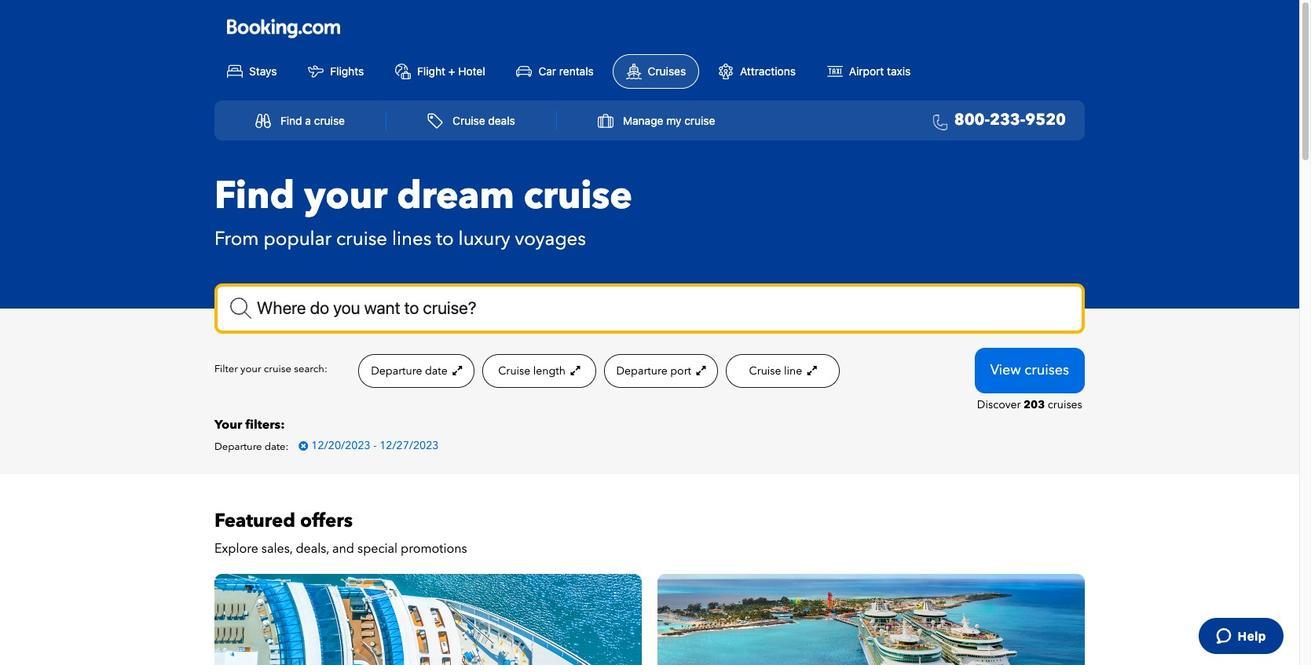 Task type: describe. For each thing, give the bounding box(es) containing it.
cruise line button
[[726, 354, 840, 388]]

line
[[784, 364, 802, 379]]

Where do you want to cruise? text field
[[214, 283, 1085, 334]]

1 vertical spatial cruises
[[1048, 397, 1082, 412]]

cruise for cruise deals
[[453, 114, 485, 127]]

find a cruise link
[[238, 105, 362, 136]]

800-233-9520
[[954, 109, 1066, 130]]

stays link
[[214, 55, 289, 88]]

discover
[[977, 397, 1021, 412]]

travel menu navigation
[[214, 100, 1085, 140]]

view cruises
[[990, 360, 1069, 380]]

cruise line
[[749, 364, 805, 379]]

length
[[533, 364, 566, 379]]

-
[[373, 438, 377, 453]]

car rentals
[[539, 64, 594, 77]]

expand image for cruise length
[[568, 365, 580, 376]]

12/20/2023
[[311, 438, 371, 453]]

cruise for filter your cruise search:
[[264, 362, 291, 377]]

airport taxis
[[849, 64, 911, 77]]

car
[[539, 64, 556, 77]]

expand image for departure port
[[694, 365, 706, 376]]

filter
[[214, 362, 238, 377]]

airport
[[849, 64, 884, 77]]

flight + hotel link
[[383, 55, 498, 88]]

offers
[[300, 508, 353, 534]]

cruises inside 'link'
[[1025, 360, 1069, 380]]

233-
[[990, 109, 1025, 130]]

your for find
[[304, 170, 387, 222]]

discover 203 cruises
[[977, 397, 1082, 412]]

departure port button
[[604, 354, 718, 388]]

hotel
[[458, 64, 485, 77]]

rentals
[[559, 64, 594, 77]]

cruise length
[[498, 364, 568, 379]]

cruise deals link
[[411, 105, 532, 136]]

departure for departure port
[[616, 364, 668, 379]]

deals
[[488, 114, 515, 127]]

cruise for cruise length
[[498, 364, 530, 379]]

deals,
[[296, 540, 329, 558]]

from
[[214, 226, 259, 252]]

departure date:
[[214, 440, 289, 454]]

view cruises link
[[975, 348, 1085, 393]]

9520
[[1025, 109, 1066, 130]]

cruise for manage my cruise
[[684, 114, 715, 127]]

flight + hotel
[[417, 64, 485, 77]]

airport taxis link
[[814, 55, 923, 88]]

cruise length button
[[482, 354, 596, 388]]

cruise left lines
[[336, 226, 387, 252]]

stays
[[249, 64, 277, 77]]

popular
[[264, 226, 332, 252]]

your filters:
[[214, 416, 285, 433]]

departure date button
[[358, 354, 475, 388]]

featured offers explore sales, deals, and special promotions
[[214, 508, 467, 558]]

find for a
[[280, 114, 302, 127]]

my
[[666, 114, 681, 127]]

explore
[[214, 540, 258, 558]]

manage
[[623, 114, 663, 127]]

12/20/2023 - 12/27/2023
[[311, 438, 439, 453]]

filters:
[[245, 416, 285, 433]]



Task type: vqa. For each thing, say whether or not it's contained in the screenshot.
Find a cruise link
yes



Task type: locate. For each thing, give the bounding box(es) containing it.
+
[[448, 64, 455, 77]]

departure left port
[[616, 364, 668, 379]]

departure date
[[371, 364, 450, 379]]

2 horizontal spatial expand image
[[805, 365, 817, 376]]

find a cruise
[[280, 114, 345, 127]]

0 vertical spatial your
[[304, 170, 387, 222]]

0 horizontal spatial expand image
[[568, 365, 580, 376]]

3 expand image from the left
[[805, 365, 817, 376]]

cruise inside cruise deals link
[[453, 114, 485, 127]]

1 horizontal spatial cruise
[[498, 364, 530, 379]]

cruise
[[453, 114, 485, 127], [498, 364, 530, 379], [749, 364, 781, 379]]

1 vertical spatial your
[[240, 362, 261, 377]]

1 horizontal spatial your
[[304, 170, 387, 222]]

date:
[[265, 440, 289, 454]]

your for filter
[[240, 362, 261, 377]]

expand image
[[568, 365, 580, 376], [694, 365, 706, 376], [805, 365, 817, 376]]

800-
[[954, 109, 990, 130]]

0 vertical spatial find
[[280, 114, 302, 127]]

and
[[332, 540, 354, 558]]

flights link
[[296, 55, 376, 88]]

your up popular on the left top
[[304, 170, 387, 222]]

cruises link
[[612, 54, 699, 88]]

cruises
[[1025, 360, 1069, 380], [1048, 397, 1082, 412]]

times circle image
[[299, 440, 308, 451]]

promotions
[[401, 540, 467, 558]]

your right "filter"
[[240, 362, 261, 377]]

cruise left length
[[498, 364, 530, 379]]

cruise
[[314, 114, 345, 127], [684, 114, 715, 127], [524, 170, 632, 222], [336, 226, 387, 252], [264, 362, 291, 377]]

find your dream cruise from popular cruise lines to luxury voyages
[[214, 170, 632, 252]]

cruise right a
[[314, 114, 345, 127]]

your
[[304, 170, 387, 222], [240, 362, 261, 377]]

departure for departure date
[[371, 364, 422, 379]]

0 horizontal spatial your
[[240, 362, 261, 377]]

expand image right length
[[568, 365, 580, 376]]

expand image right port
[[694, 365, 706, 376]]

luxury
[[458, 226, 510, 252]]

cruises
[[648, 64, 686, 77]]

expand image inside cruise length button
[[568, 365, 580, 376]]

expand image
[[450, 365, 462, 376]]

to
[[436, 226, 454, 252]]

0 horizontal spatial cruise
[[453, 114, 485, 127]]

cruises right 203
[[1048, 397, 1082, 412]]

1 horizontal spatial expand image
[[694, 365, 706, 376]]

dream
[[397, 170, 514, 222]]

expand image inside cruise line button
[[805, 365, 817, 376]]

cruise left deals
[[453, 114, 485, 127]]

your
[[214, 416, 242, 433]]

your inside find your dream cruise from popular cruise lines to luxury voyages
[[304, 170, 387, 222]]

attractions link
[[705, 55, 808, 88]]

cruise for find a cruise
[[314, 114, 345, 127]]

0 vertical spatial cruises
[[1025, 360, 1069, 380]]

find inside travel menu 'navigation'
[[280, 114, 302, 127]]

cruise for cruise line
[[749, 364, 781, 379]]

cheap cruises image
[[658, 574, 1085, 665]]

2 expand image from the left
[[694, 365, 706, 376]]

800-233-9520 link
[[927, 109, 1066, 132]]

1 expand image from the left
[[568, 365, 580, 376]]

departure left date
[[371, 364, 422, 379]]

find for your
[[214, 170, 295, 222]]

cruise up voyages
[[524, 170, 632, 222]]

view
[[990, 360, 1021, 380]]

12/27/2023
[[380, 438, 439, 453]]

cruise left line
[[749, 364, 781, 379]]

expand image right line
[[805, 365, 817, 376]]

voyages
[[515, 226, 586, 252]]

flight
[[417, 64, 445, 77]]

find left a
[[280, 114, 302, 127]]

0 horizontal spatial departure
[[214, 440, 262, 454]]

departure
[[371, 364, 422, 379], [616, 364, 668, 379], [214, 440, 262, 454]]

cruise inside cruise length button
[[498, 364, 530, 379]]

cruise inside dropdown button
[[684, 114, 715, 127]]

expand image for cruise line
[[805, 365, 817, 376]]

departure down your
[[214, 440, 262, 454]]

search:
[[294, 362, 327, 377]]

find
[[280, 114, 302, 127], [214, 170, 295, 222]]

a
[[305, 114, 311, 127]]

cruise right my at the top of the page
[[684, 114, 715, 127]]

port
[[670, 364, 691, 379]]

find inside find your dream cruise from popular cruise lines to luxury voyages
[[214, 170, 295, 222]]

date
[[425, 364, 448, 379]]

cruise deals
[[453, 114, 515, 127]]

filter your cruise search:
[[214, 362, 327, 377]]

1 horizontal spatial departure
[[371, 364, 422, 379]]

attractions
[[740, 64, 796, 77]]

cruise sale image
[[214, 574, 642, 665]]

car rentals link
[[504, 55, 606, 88]]

expand image inside departure port button
[[694, 365, 706, 376]]

departure for departure date:
[[214, 440, 262, 454]]

booking.com home image
[[227, 18, 340, 39]]

cruises up 203
[[1025, 360, 1069, 380]]

manage my cruise
[[623, 114, 715, 127]]

taxis
[[887, 64, 911, 77]]

featured
[[214, 508, 295, 534]]

find up from
[[214, 170, 295, 222]]

flights
[[330, 64, 364, 77]]

2 horizontal spatial departure
[[616, 364, 668, 379]]

special
[[357, 540, 398, 558]]

2 horizontal spatial cruise
[[749, 364, 781, 379]]

cruise inside cruise line button
[[749, 364, 781, 379]]

12/20/2023 - 12/27/2023 link
[[291, 437, 447, 455]]

1 vertical spatial find
[[214, 170, 295, 222]]

cruise left search:
[[264, 362, 291, 377]]

None field
[[214, 283, 1085, 334]]

departure port
[[616, 364, 694, 379]]

sales,
[[261, 540, 293, 558]]

lines
[[392, 226, 432, 252]]

manage my cruise button
[[581, 105, 732, 136]]

203
[[1024, 397, 1045, 412]]



